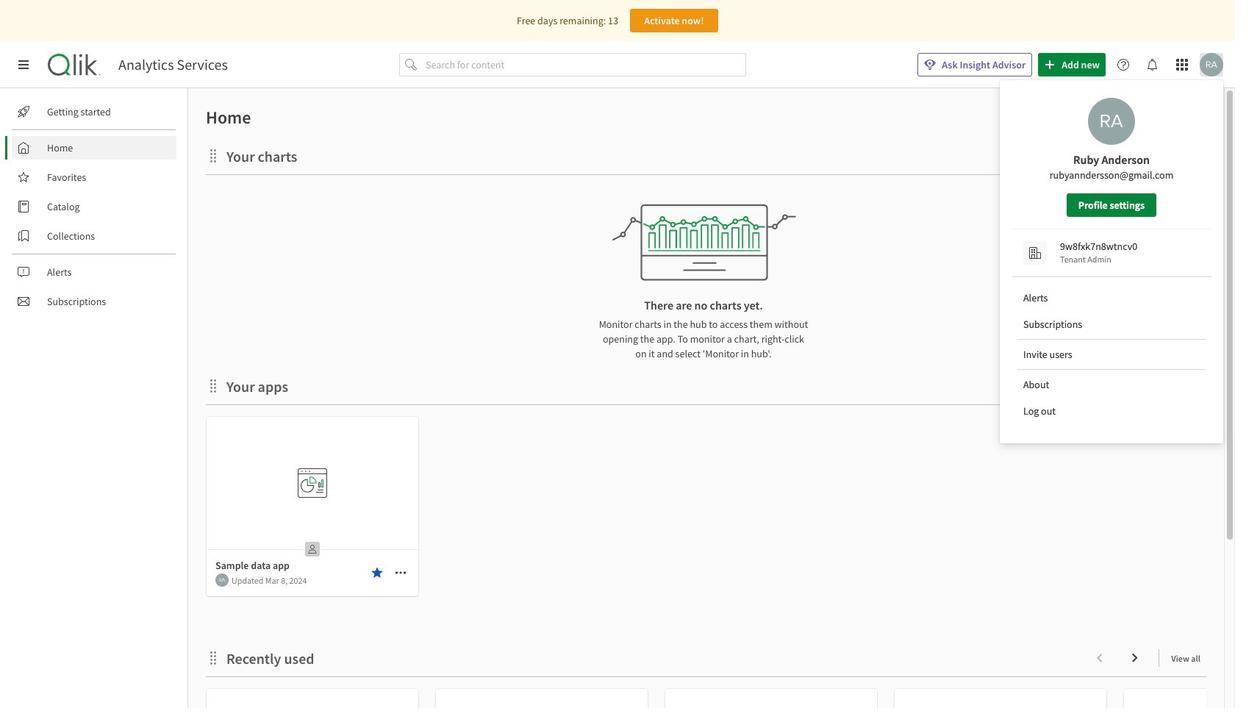 Task type: locate. For each thing, give the bounding box(es) containing it.
1 vertical spatial move collection image
[[206, 379, 221, 393]]

remove from favorites image
[[372, 567, 383, 579]]

move collection image
[[206, 148, 221, 163], [206, 379, 221, 393], [206, 651, 221, 665]]

0 vertical spatial ruby anderson image
[[1201, 53, 1224, 77]]

main content
[[182, 88, 1236, 708]]

1 vertical spatial ruby anderson image
[[216, 574, 229, 587]]

navigation pane element
[[0, 94, 188, 319]]

0 horizontal spatial ruby anderson image
[[216, 574, 229, 587]]

ruby anderson image
[[1201, 53, 1224, 77], [216, 574, 229, 587]]

analytics services element
[[118, 56, 228, 74]]



Task type: describe. For each thing, give the bounding box(es) containing it.
ruby anderson image
[[1089, 98, 1136, 145]]

2 vertical spatial move collection image
[[206, 651, 221, 665]]

close sidebar menu image
[[18, 59, 29, 71]]

1 horizontal spatial ruby anderson image
[[1201, 53, 1224, 77]]

0 vertical spatial move collection image
[[206, 148, 221, 163]]

ruby anderson element
[[216, 574, 229, 587]]



Task type: vqa. For each thing, say whether or not it's contained in the screenshot.
the Close sidebar menu ICON
yes



